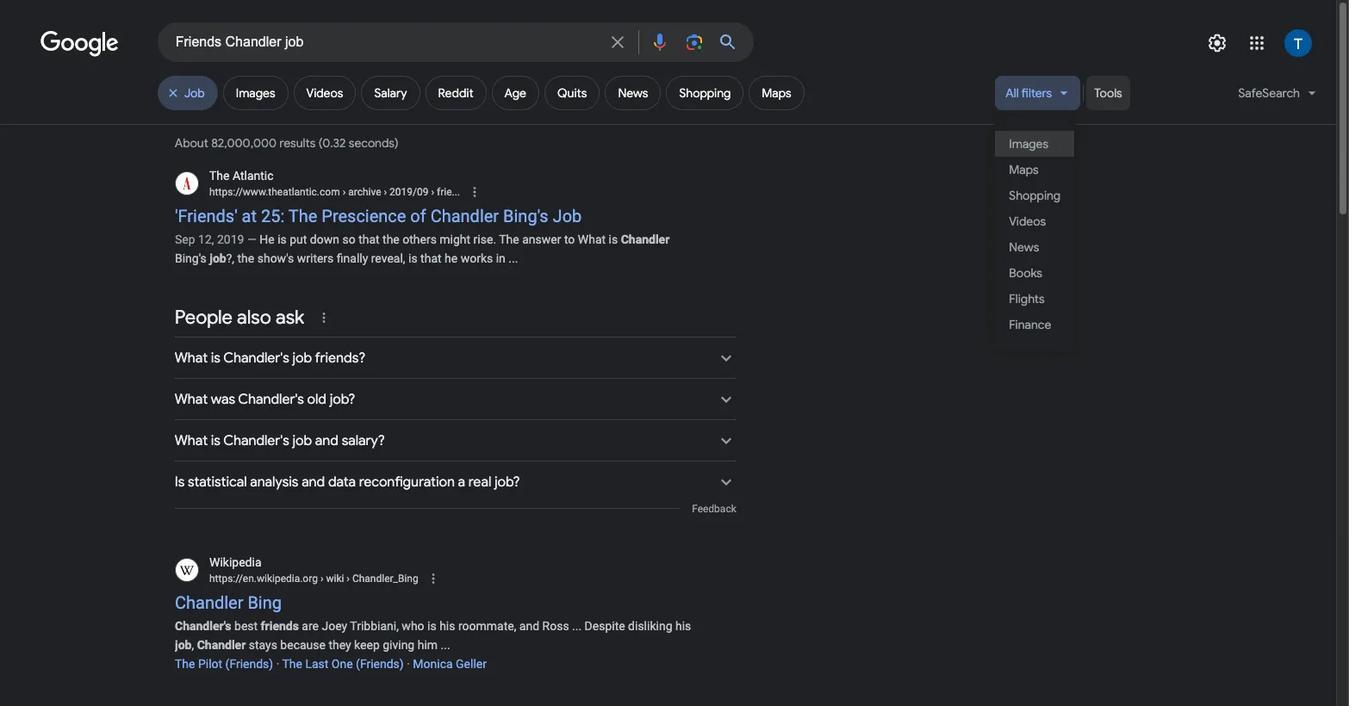 Task type: locate. For each thing, give the bounding box(es) containing it.
down
[[310, 232, 339, 246]]

bing's down sep
[[175, 251, 206, 265]]

images link up "82,000,000" on the left of page
[[223, 76, 288, 110]]

at
[[241, 205, 257, 226]]

images link down all filters 'dropdown button' on the right
[[995, 131, 1074, 157]]

rise.
[[473, 232, 496, 246]]

0 horizontal spatial that
[[358, 232, 379, 246]]

1 vertical spatial job
[[553, 205, 582, 226]]

0 horizontal spatial maps
[[762, 85, 791, 101]]

1 vertical spatial the
[[237, 251, 254, 265]]

2 (friends) from the left
[[356, 657, 404, 671]]

0 horizontal spatial the
[[237, 251, 254, 265]]

finance
[[1009, 317, 1051, 332]]

0 horizontal spatial maps link
[[749, 76, 804, 110]]

the
[[209, 169, 229, 183], [288, 205, 317, 226], [499, 232, 519, 246], [175, 657, 195, 671], [282, 657, 302, 671]]

videos link up (0.32
[[293, 76, 356, 110]]

(friends) down keep
[[356, 657, 404, 671]]

bing's inside sep 12, 2019 — he is put down so that the others might rise. the answer to what is chandler bing's job ?, the show's writers finally reveal, is that he works in ...
[[175, 251, 206, 265]]

videos
[[306, 85, 343, 101], [1009, 213, 1046, 229]]

0 vertical spatial maps link
[[749, 76, 804, 110]]

bing's
[[503, 205, 548, 226], [175, 251, 206, 265]]

might
[[439, 232, 470, 246]]

1 horizontal spatial job
[[553, 205, 582, 226]]

menu
[[995, 117, 1074, 351]]

are
[[302, 619, 319, 633]]

0 vertical spatial shopping
[[679, 85, 731, 101]]

0 horizontal spatial videos link
[[293, 76, 356, 110]]

1 horizontal spatial maps link
[[995, 157, 1074, 183]]

the left atlantic at the top of page
[[209, 169, 229, 183]]

shopping for the bottommost "shopping" link
[[1009, 187, 1061, 203]]

results
[[279, 135, 316, 151]]

› right 'archive'
[[384, 186, 387, 198]]

prescience
[[321, 205, 406, 226]]

'friends'
[[175, 205, 237, 226]]

chandler up chandler's
[[175, 592, 243, 613]]

chandler right what
[[621, 232, 669, 246]]

1 horizontal spatial shopping
[[1009, 187, 1061, 203]]

books
[[1009, 265, 1042, 280]]

is right what
[[609, 232, 618, 246]]

put
[[289, 232, 307, 246]]

images link
[[223, 76, 288, 110], [995, 131, 1074, 157]]

the up put in the top left of the page
[[288, 205, 317, 226]]

stays
[[249, 638, 277, 652]]

1 horizontal spatial ‎
[[413, 657, 413, 671]]

about 82,000,000 results (0.32 seconds)
[[175, 135, 401, 151]]

salary link
[[361, 76, 420, 110]]

› left frie...
[[431, 186, 434, 198]]

the up "in ..." on the top
[[499, 232, 519, 246]]

‎ down giving
[[413, 657, 413, 671]]

1 vertical spatial bing's
[[175, 251, 206, 265]]

0 horizontal spatial ·
[[276, 657, 279, 671]]

0 vertical spatial news
[[618, 85, 648, 101]]

job down 12,
[[209, 251, 226, 265]]

shopping for the leftmost "shopping" link
[[679, 85, 731, 101]]

job link
[[157, 76, 218, 110]]

12,
[[198, 232, 214, 246]]

1 horizontal spatial shopping link
[[995, 183, 1074, 208]]

news right 'quits'
[[618, 85, 648, 101]]

shopping link down search by image
[[666, 76, 744, 110]]

shopping down search by image
[[679, 85, 731, 101]]

maps link
[[749, 76, 804, 110], [995, 157, 1074, 183]]

chandler up might
[[430, 205, 499, 226]]

none text field containing https://www.theatlantic.com
[[209, 184, 460, 200]]

job up about
[[184, 85, 205, 101]]

1 horizontal spatial his
[[675, 619, 691, 633]]

2019
[[217, 232, 244, 246]]

1 · from the left
[[276, 657, 279, 671]]

is right who at the left bottom of the page
[[427, 619, 436, 633]]

despite
[[584, 619, 625, 633]]

0 vertical spatial the
[[382, 232, 399, 246]]

https://en.wikipedia.org
[[209, 573, 318, 585]]

1 horizontal spatial bing's
[[503, 205, 548, 226]]

0 horizontal spatial videos
[[306, 85, 343, 101]]

1 horizontal spatial videos
[[1009, 213, 1046, 229]]

› archive › 2019/09 › frie... text field
[[340, 186, 460, 198]]

all filters button
[[995, 76, 1081, 117]]

is
[[277, 232, 286, 246], [609, 232, 618, 246], [408, 251, 417, 265], [427, 619, 436, 633]]

‎
[[282, 657, 282, 671], [413, 657, 413, 671]]

chandler's
[[175, 619, 231, 633]]

search by voice image
[[649, 32, 670, 53]]

1 horizontal spatial that
[[420, 251, 441, 265]]

1 vertical spatial job
[[175, 638, 191, 652]]

(friends)
[[225, 657, 273, 671], [356, 657, 404, 671]]

images
[[236, 85, 275, 101], [1009, 136, 1049, 151]]

1 vertical spatial maps
[[1009, 162, 1039, 177]]

0 horizontal spatial news
[[618, 85, 648, 101]]

· down giving
[[407, 657, 410, 671]]

1 (friends) from the left
[[225, 657, 273, 671]]

chandler's best friends are joey tribbiani, who is his roommate, and ross ... despite disliking his job , chandler stays because they keep giving him ... the pilot (friends) · ‎ the last one (friends) · ‎ monica geller
[[175, 619, 691, 671]]

· down stays
[[276, 657, 279, 671]]

1 vertical spatial videos link
[[995, 208, 1074, 234]]

that right so
[[358, 232, 379, 246]]

friends
[[260, 619, 299, 633]]

his right disliking
[[675, 619, 691, 633]]

0 horizontal spatial his
[[439, 619, 455, 633]]

0 horizontal spatial images link
[[223, 76, 288, 110]]

1 vertical spatial images link
[[995, 131, 1074, 157]]

‎ down the because
[[282, 657, 282, 671]]

(friends) down stays
[[225, 657, 273, 671]]

job up to
[[553, 205, 582, 226]]

1 vertical spatial shopping
[[1009, 187, 1061, 203]]

they
[[328, 638, 351, 652]]

videos up (0.32
[[306, 85, 343, 101]]

0 vertical spatial job
[[184, 85, 205, 101]]

0 horizontal spatial shopping
[[679, 85, 731, 101]]

1 horizontal spatial news
[[1009, 239, 1039, 255]]

›
[[342, 186, 345, 198], [384, 186, 387, 198], [431, 186, 434, 198], [320, 573, 323, 585], [346, 573, 350, 585]]

chandler
[[430, 205, 499, 226], [621, 232, 669, 246], [175, 592, 243, 613], [197, 638, 246, 652]]

2 ‎ from the left
[[413, 657, 413, 671]]

› left 'archive'
[[342, 186, 345, 198]]

the last one (friends) link
[[282, 657, 404, 671]]

the down ,
[[175, 657, 195, 671]]

0 horizontal spatial images
[[236, 85, 275, 101]]

maps
[[762, 85, 791, 101], [1009, 162, 1039, 177]]

that
[[358, 232, 379, 246], [420, 251, 441, 265]]

reveal,
[[371, 251, 405, 265]]

0 vertical spatial maps
[[762, 85, 791, 101]]

1 horizontal spatial images
[[1009, 136, 1049, 151]]

0 vertical spatial images
[[236, 85, 275, 101]]

None search field
[[0, 22, 754, 62]]

menu containing images
[[995, 117, 1074, 351]]

news link
[[605, 76, 661, 110], [995, 234, 1074, 260]]

0 vertical spatial news link
[[605, 76, 661, 110]]

0 horizontal spatial job
[[175, 638, 191, 652]]

(0.32
[[319, 135, 346, 151]]

0 vertical spatial job
[[209, 251, 226, 265]]

1 horizontal spatial (friends)
[[356, 657, 404, 671]]

shopping link
[[666, 76, 744, 110], [995, 183, 1074, 208]]

he
[[444, 251, 457, 265]]

atlantic
[[232, 169, 273, 183]]

add salary element
[[374, 85, 407, 101]]

None text field
[[209, 571, 418, 586]]

images for the top images link
[[236, 85, 275, 101]]

works
[[460, 251, 493, 265]]

his up him ...
[[439, 619, 455, 633]]

None text field
[[209, 184, 460, 200]]

that left he
[[420, 251, 441, 265]]

1 horizontal spatial images link
[[995, 131, 1074, 157]]

job
[[184, 85, 205, 101], [553, 205, 582, 226]]

0 horizontal spatial ‎
[[282, 657, 282, 671]]

images up "82,000,000" on the left of page
[[236, 85, 275, 101]]

all
[[1006, 85, 1019, 101]]

1 horizontal spatial job
[[209, 251, 226, 265]]

chandler_bing
[[352, 573, 418, 585]]

keep
[[354, 638, 379, 652]]

videos up books at the top right of the page
[[1009, 213, 1046, 229]]

shopping link up books link
[[995, 183, 1074, 208]]

news
[[618, 85, 648, 101], [1009, 239, 1039, 255]]

is down "others"
[[408, 251, 417, 265]]

age
[[504, 85, 526, 101]]

0 horizontal spatial job
[[184, 85, 205, 101]]

reddit link
[[425, 76, 486, 110]]

chandler inside sep 12, 2019 — he is put down so that the others might rise. the answer to what is chandler bing's job ?, the show's writers finally reveal, is that he works in ...
[[621, 232, 669, 246]]

bing's up answer
[[503, 205, 548, 226]]

filters
[[1021, 85, 1052, 101]]

age link
[[492, 76, 539, 110]]

news up books at the top right of the page
[[1009, 239, 1039, 255]]

0 vertical spatial bing's
[[503, 205, 548, 226]]

add reddit element
[[438, 85, 473, 101]]

flights link
[[995, 286, 1074, 312]]

job down chandler's
[[175, 638, 191, 652]]

1 horizontal spatial news link
[[995, 234, 1074, 260]]

videos link up books link
[[995, 208, 1074, 234]]

shopping up books link
[[1009, 187, 1061, 203]]

images down all filters 'dropdown button' on the right
[[1009, 136, 1049, 151]]

0 vertical spatial shopping link
[[666, 76, 744, 110]]

seconds)
[[349, 135, 398, 151]]

—
[[247, 232, 256, 246]]

1 ‎ from the left
[[282, 657, 282, 671]]

0 horizontal spatial (friends)
[[225, 657, 273, 671]]

chandler up the pilot (friends) link
[[197, 638, 246, 652]]

the right ?,
[[237, 251, 254, 265]]

news link down search by voice icon
[[605, 76, 661, 110]]

salary
[[374, 85, 407, 101]]

news link up books at the top right of the page
[[995, 234, 1074, 260]]

1 horizontal spatial ·
[[407, 657, 410, 671]]

the inside the atlantic https://www.theatlantic.com › archive › 2019/09 › frie...
[[209, 169, 229, 183]]

his
[[439, 619, 455, 633], [675, 619, 691, 633]]

1 horizontal spatial maps
[[1009, 162, 1039, 177]]

...
[[572, 619, 581, 633]]

0 horizontal spatial shopping link
[[666, 76, 744, 110]]

the up reveal,
[[382, 232, 399, 246]]

1 vertical spatial images
[[1009, 136, 1049, 151]]

1 horizontal spatial the
[[382, 232, 399, 246]]

0 horizontal spatial bing's
[[175, 251, 206, 265]]



Task type: vqa. For each thing, say whether or not it's contained in the screenshot.
PUBLIC 32
no



Task type: describe. For each thing, give the bounding box(es) containing it.
25:
[[261, 205, 284, 226]]

quits link
[[544, 76, 600, 110]]

wiki
[[326, 573, 344, 585]]

in ...
[[496, 251, 518, 265]]

0 vertical spatial that
[[358, 232, 379, 246]]

quits
[[557, 85, 587, 101]]

so
[[342, 232, 355, 246]]

safesearch button
[[1228, 76, 1327, 118]]

sep 12, 2019 — he is put down so that the others might rise. the answer to what is chandler bing's job ?, the show's writers finally reveal, is that he works in ...
[[175, 232, 669, 265]]

to
[[564, 232, 575, 246]]

who
[[402, 619, 424, 633]]

sep
[[175, 232, 195, 246]]

flights
[[1009, 291, 1045, 306]]

finance link
[[995, 312, 1074, 338]]

add age element
[[504, 85, 526, 101]]

feedback button
[[692, 502, 736, 516]]

1 horizontal spatial videos link
[[995, 208, 1074, 234]]

about
[[175, 135, 208, 151]]

him ...
[[417, 638, 450, 652]]

of
[[410, 205, 426, 226]]

images for images link to the right
[[1009, 136, 1049, 151]]

chandler inside 'chandler's best friends are joey tribbiani, who is his roommate, and ross ... despite disliking his job , chandler stays because they keep giving him ... the pilot (friends) · ‎ the last one (friends) · ‎ monica geller'
[[197, 638, 246, 652]]

finally
[[336, 251, 368, 265]]

none text field containing https://en.wikipedia.org
[[209, 571, 418, 586]]

0 vertical spatial videos link
[[293, 76, 356, 110]]

the pilot (friends) link
[[175, 657, 273, 671]]

0 horizontal spatial news link
[[605, 76, 661, 110]]

ross
[[542, 619, 569, 633]]

wikipedia
[[209, 555, 261, 569]]

add quits element
[[557, 85, 587, 101]]

joey
[[322, 619, 347, 633]]

1 vertical spatial maps link
[[995, 157, 1074, 183]]

monica
[[413, 657, 453, 671]]

› wiki › Chandler_Bing text field
[[318, 573, 418, 585]]

people
[[175, 306, 233, 329]]

› left wiki
[[320, 573, 323, 585]]

disliking
[[628, 619, 672, 633]]

also
[[237, 306, 271, 329]]

others
[[402, 232, 436, 246]]

show's
[[257, 251, 294, 265]]

2019/09
[[389, 186, 428, 198]]

roommate,
[[458, 619, 516, 633]]

feedback
[[692, 503, 736, 515]]

Search search field
[[176, 33, 597, 54]]

'friends' at 25: the prescience of chandler bing's job
[[175, 205, 582, 226]]

and
[[519, 619, 539, 633]]

monica geller link
[[413, 657, 487, 671]]

0 vertical spatial images link
[[223, 76, 288, 110]]

tribbiani,
[[350, 619, 399, 633]]

tools
[[1094, 85, 1122, 101]]

1 vertical spatial shopping link
[[995, 183, 1074, 208]]

is right he
[[277, 232, 286, 246]]

because
[[280, 638, 325, 652]]

,
[[191, 638, 194, 652]]

pilot
[[198, 657, 222, 671]]

tools button
[[1087, 76, 1130, 110]]

search by image image
[[684, 32, 705, 53]]

1 vertical spatial videos
[[1009, 213, 1046, 229]]

answer
[[522, 232, 561, 246]]

writers
[[297, 251, 333, 265]]

chandler bing
[[175, 592, 281, 613]]

the down the because
[[282, 657, 302, 671]]

?,
[[226, 251, 234, 265]]

1 vertical spatial news link
[[995, 234, 1074, 260]]

people also ask
[[175, 306, 304, 329]]

giving
[[382, 638, 414, 652]]

job inside sep 12, 2019 — he is put down so that the others might rise. the answer to what is chandler bing's job ?, the show's writers finally reveal, is that he works in ...
[[209, 251, 226, 265]]

best
[[234, 619, 257, 633]]

the inside sep 12, 2019 — he is put down so that the others might rise. the answer to what is chandler bing's job ?, the show's writers finally reveal, is that he works in ...
[[499, 232, 519, 246]]

he
[[259, 232, 274, 246]]

books link
[[995, 260, 1074, 286]]

the atlantic https://www.theatlantic.com › archive › 2019/09 › frie...
[[209, 169, 460, 198]]

1 his from the left
[[439, 619, 455, 633]]

› right wiki
[[346, 573, 350, 585]]

is inside 'chandler's best friends are joey tribbiani, who is his roommate, and ross ... despite disliking his job , chandler stays because they keep giving him ... the pilot (friends) · ‎ the last one (friends) · ‎ monica geller'
[[427, 619, 436, 633]]

ask
[[276, 306, 304, 329]]

wikipedia https://en.wikipedia.org › wiki › chandler_bing
[[209, 555, 418, 585]]

2 his from the left
[[675, 619, 691, 633]]

https://www.theatlantic.com
[[209, 186, 340, 198]]

1 vertical spatial that
[[420, 251, 441, 265]]

bing
[[247, 592, 281, 613]]

archive
[[348, 186, 381, 198]]

1 vertical spatial news
[[1009, 239, 1039, 255]]

reddit
[[438, 85, 473, 101]]

what
[[578, 232, 606, 246]]

safesearch
[[1238, 85, 1300, 101]]

google image
[[40, 31, 120, 57]]

all filters
[[1006, 85, 1052, 101]]

last
[[305, 657, 328, 671]]

one
[[331, 657, 353, 671]]

geller
[[456, 657, 487, 671]]

0 vertical spatial videos
[[306, 85, 343, 101]]

job inside 'chandler's best friends are joey tribbiani, who is his roommate, and ross ... despite disliking his job , chandler stays because they keep giving him ... the pilot (friends) · ‎ the last one (friends) · ‎ monica geller'
[[175, 638, 191, 652]]

remove job element
[[184, 85, 205, 101]]

2 · from the left
[[407, 657, 410, 671]]

frie...
[[437, 186, 460, 198]]

82,000,000
[[211, 135, 277, 151]]



